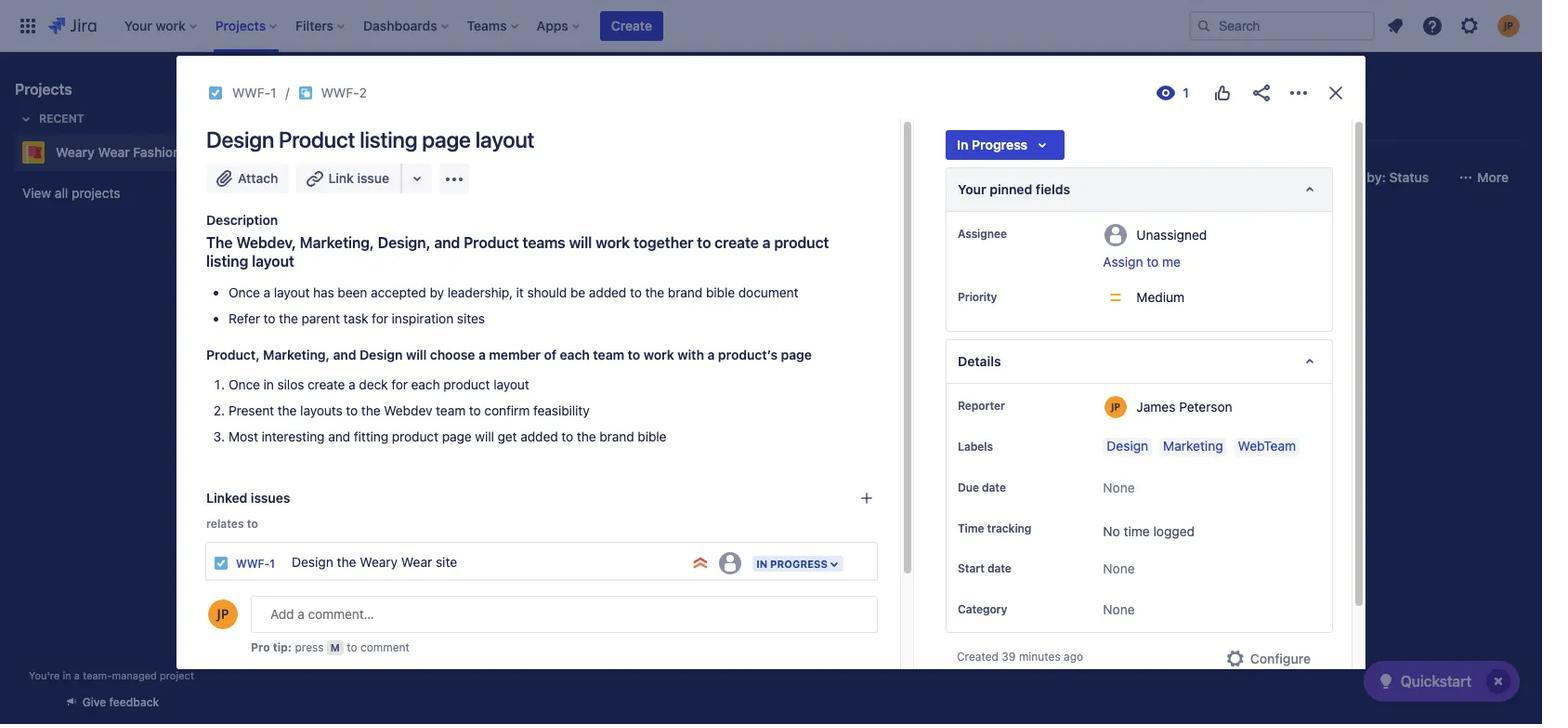 Task type: describe. For each thing, give the bounding box(es) containing it.
2 horizontal spatial progress
[[972, 137, 1028, 152]]

present the layouts to the webdev team to confirm feasibility
[[229, 402, 590, 418]]

to down linked issues
[[247, 517, 258, 531]]

time tracking
[[958, 521, 1032, 535]]

layout up confirm
[[494, 376, 530, 392]]

timeline link
[[507, 108, 567, 141]]

create banner
[[0, 0, 1543, 52]]

product inside the webdev, marketing, design, and product teams will work together to create a product listing layout
[[774, 234, 829, 251]]

project
[[947, 116, 990, 132]]

to right layouts
[[346, 402, 358, 418]]

0 vertical spatial page
[[422, 126, 471, 152]]

0 vertical spatial site
[[668, 278, 690, 294]]

should
[[527, 284, 567, 300]]

the
[[206, 234, 233, 251]]

product,
[[206, 347, 260, 362]]

0 vertical spatial wwf-1 link
[[232, 82, 276, 104]]

link
[[329, 170, 354, 186]]

add people image
[[478, 166, 500, 189]]

none for due date
[[1104, 480, 1135, 495]]

do
[[292, 231, 307, 243]]

project settings link
[[943, 108, 1047, 141]]

wear up the view all projects link
[[98, 144, 130, 160]]

layout inside the webdev, marketing, design, and product teams will work together to create a product listing layout
[[252, 253, 295, 270]]

once for once in silos create a deck for each product layout
[[229, 376, 260, 392]]

no
[[1104, 523, 1121, 539]]

in progress 1
[[536, 229, 621, 244]]

issue type: task image
[[214, 556, 229, 571]]

0 vertical spatial in progress
[[957, 137, 1028, 152]]

a right "with"
[[708, 347, 715, 362]]

/
[[558, 427, 562, 442]]

be
[[571, 284, 586, 300]]

create button inside primary element
[[600, 11, 664, 40]]

link an issue image
[[860, 491, 875, 506]]

leadership,
[[448, 284, 513, 300]]

reporter
[[958, 399, 1006, 413]]

2 vertical spatial wwf-1
[[236, 557, 275, 571]]

2
[[359, 85, 367, 100]]

silos
[[277, 376, 304, 392]]

configure link
[[1214, 644, 1323, 674]]

0 horizontal spatial in progress button
[[751, 554, 846, 573]]

start date
[[958, 562, 1012, 576]]

done
[[798, 231, 829, 243]]

ago
[[1064, 650, 1084, 664]]

labels
[[958, 440, 993, 454]]

project
[[160, 669, 194, 681]]

29
[[543, 367, 556, 379]]

member
[[489, 347, 541, 362]]

webdev
[[384, 402, 433, 418]]

0 horizontal spatial product
[[279, 126, 355, 152]]

wear inside design product listing page layout dialog
[[401, 554, 432, 570]]

in for once
[[264, 376, 274, 392]]

1 horizontal spatial fashion
[[407, 76, 484, 102]]

wwf-2 link
[[321, 82, 367, 104]]

design the weary wear site inside design product listing page layout dialog
[[292, 554, 457, 570]]

in for you're
[[63, 669, 71, 681]]

your pinned fields
[[958, 181, 1071, 197]]

the right /
[[577, 428, 596, 444]]

the down together
[[646, 284, 665, 300]]

1 horizontal spatial work
[[644, 347, 674, 362]]

wwf- for topmost wwf-1 "link"
[[232, 85, 271, 100]]

history
[[379, 651, 424, 666]]

interesting
[[262, 428, 325, 444]]

dismiss quickstart image
[[1484, 666, 1514, 696]]

calendar
[[433, 116, 489, 132]]

wear down together
[[634, 278, 665, 294]]

comments
[[294, 651, 361, 666]]

the down silos at left
[[278, 402, 297, 418]]

vote options: no one has voted for this issue yet. image
[[1212, 82, 1234, 104]]

to left "with"
[[628, 347, 641, 362]]

wwf-1 link for the rightmost task icon
[[547, 394, 586, 409]]

marketing link
[[1160, 438, 1227, 456]]

give feedback button
[[53, 687, 170, 718]]

1 horizontal spatial progress
[[771, 557, 828, 570]]

due date pin to top image
[[1010, 481, 1025, 495]]

design product listing page layout dialog
[[177, 56, 1366, 724]]

created 39 minutes ago updated
[[957, 650, 1084, 684]]

create inside primary element
[[611, 17, 652, 33]]

0 vertical spatial each
[[560, 347, 590, 362]]

marketing, inside the webdev, marketing, design, and product teams will work together to create a product listing layout
[[300, 234, 374, 251]]

0 horizontal spatial in progress
[[757, 557, 828, 570]]

site inside design product listing page layout dialog
[[436, 554, 457, 570]]

1 vertical spatial create
[[276, 274, 317, 290]]

0 vertical spatial in
[[957, 137, 969, 152]]

once a layout has been accepted by leadership, it should be added to the brand bible document
[[229, 284, 799, 300]]

recent
[[39, 112, 84, 125]]

29 february 2024 image
[[528, 366, 543, 381]]

accepted
[[371, 284, 426, 300]]

layout left has
[[274, 284, 310, 300]]

confirm
[[485, 402, 530, 418]]

start
[[958, 562, 985, 576]]

wwf- for the rightmost task icon wwf-1 "link"
[[547, 394, 581, 408]]

marketing
[[1164, 438, 1224, 454]]

actions image
[[1288, 82, 1311, 104]]

weary right be
[[592, 278, 630, 294]]

1 vertical spatial marketing,
[[263, 347, 330, 362]]

once for once a layout has been accepted by leadership, it should be added to the brand bible document
[[229, 284, 260, 300]]

project settings
[[947, 116, 1044, 132]]

issue
[[357, 170, 389, 186]]

the webdev, marketing, design, and product teams will work together to create a product listing layout
[[206, 234, 833, 270]]

0 vertical spatial brand
[[668, 284, 703, 300]]

39
[[1002, 650, 1016, 664]]

search image
[[1197, 18, 1212, 33]]

product inside the webdev, marketing, design, and product teams will work together to create a product listing layout
[[464, 234, 519, 251]]

0 horizontal spatial create
[[308, 376, 345, 392]]

assign to me button
[[1104, 253, 1314, 271]]

none for category
[[1104, 602, 1135, 617]]

due
[[958, 481, 980, 494]]

description
[[206, 212, 278, 228]]

to down 'feasibility'
[[562, 428, 574, 444]]

issues
[[251, 490, 290, 506]]

a down webdev,
[[264, 284, 271, 300]]

assignee
[[958, 227, 1007, 241]]

1 vertical spatial will
[[406, 347, 427, 362]]

1 vertical spatial team
[[436, 402, 466, 418]]

managed
[[112, 669, 157, 681]]

product's
[[718, 347, 778, 362]]

wwf-1 for the rightmost task icon wwf-1 "link"
[[547, 394, 586, 408]]

0 horizontal spatial for
[[372, 310, 388, 326]]

progress inside in progress 1
[[550, 231, 608, 243]]

share image
[[1251, 82, 1273, 104]]

1 horizontal spatial task image
[[524, 394, 539, 409]]

0 / 1
[[550, 427, 568, 442]]

a left deck
[[349, 376, 356, 392]]

fields
[[1036, 181, 1071, 197]]

sites
[[457, 310, 485, 326]]

add app image
[[443, 168, 466, 190]]

has
[[313, 284, 334, 300]]

history button
[[374, 648, 429, 670]]

weary up board
[[283, 76, 346, 102]]

close image
[[1325, 82, 1348, 104]]

29 feb
[[543, 367, 579, 379]]

menu bar inside design product listing page layout dialog
[[250, 648, 506, 670]]

settings
[[994, 116, 1044, 132]]

attach
[[238, 170, 278, 186]]

copy link to issue image
[[363, 85, 378, 99]]

details
[[958, 353, 1002, 369]]

reporter pin to top image
[[1009, 399, 1024, 414]]

0 vertical spatial 0
[[315, 229, 323, 244]]

inspiration
[[392, 310, 454, 326]]

assign to me
[[1104, 254, 1181, 270]]

1 vertical spatial page
[[781, 347, 812, 362]]

and for and
[[333, 347, 356, 362]]

details element
[[946, 339, 1334, 384]]

team-
[[83, 669, 112, 681]]

with
[[678, 347, 704, 362]]

webdev,
[[236, 234, 296, 251]]

summary
[[249, 116, 308, 132]]

tip:
[[273, 640, 292, 654]]

1 horizontal spatial bible
[[706, 284, 735, 300]]

0 vertical spatial design the weary wear site
[[524, 278, 690, 294]]

1 vertical spatial brand
[[600, 428, 634, 444]]

design up "press"
[[292, 554, 334, 570]]

1 horizontal spatial team
[[593, 347, 625, 362]]

feb
[[559, 367, 579, 379]]

design,
[[378, 234, 431, 251]]

been
[[338, 284, 367, 300]]

link issue
[[329, 170, 389, 186]]

0 horizontal spatial fashion
[[133, 144, 181, 160]]

design right it
[[524, 278, 566, 294]]

refer
[[229, 310, 260, 326]]

1 horizontal spatial weary wear fashion
[[283, 76, 484, 102]]



Task type: locate. For each thing, give the bounding box(es) containing it.
0 horizontal spatial task image
[[208, 86, 223, 100]]

1 horizontal spatial in progress button
[[946, 130, 1065, 160]]

category
[[958, 603, 1008, 617]]

brand right /
[[600, 428, 634, 444]]

it
[[516, 284, 524, 300]]

2 horizontal spatial will
[[569, 234, 592, 251]]

projects
[[72, 185, 120, 201]]

2 once from the top
[[229, 376, 260, 392]]

to right together
[[697, 234, 711, 251]]

0 horizontal spatial bible
[[638, 428, 667, 444]]

3 none from the top
[[1104, 602, 1135, 617]]

priority: highest image
[[692, 554, 710, 572]]

1 horizontal spatial site
[[668, 278, 690, 294]]

1 vertical spatial in
[[536, 231, 548, 243]]

1 horizontal spatial in
[[264, 376, 274, 392]]

list
[[389, 116, 411, 132]]

the
[[569, 278, 589, 294], [646, 284, 665, 300], [279, 310, 298, 326], [278, 402, 297, 418], [361, 402, 381, 418], [577, 428, 596, 444], [337, 554, 356, 570]]

1 vertical spatial weary wear fashion
[[56, 144, 181, 160]]

linked
[[206, 490, 248, 506]]

task image
[[208, 86, 223, 100], [524, 394, 539, 409]]

1 horizontal spatial create
[[611, 17, 652, 33]]

wwf- left copy link to issue icon
[[321, 85, 359, 100]]

weary wear fashion inside weary wear fashion link
[[56, 144, 181, 160]]

most
[[229, 428, 258, 444]]

board
[[330, 116, 366, 132]]

press
[[295, 640, 324, 654]]

marketing, up has
[[300, 234, 374, 251]]

wwf- for the wwf-2 link
[[321, 85, 359, 100]]

activity
[[206, 624, 254, 640]]

1 horizontal spatial listing
[[360, 126, 418, 152]]

0 horizontal spatial added
[[521, 428, 558, 444]]

team right 'of'
[[593, 347, 625, 362]]

listing down the "the"
[[206, 253, 248, 270]]

1 horizontal spatial create button
[[600, 11, 664, 40]]

time tracking pin to top image
[[1036, 521, 1050, 536]]

0 horizontal spatial team
[[436, 402, 466, 418]]

wear up the list
[[351, 76, 402, 102]]

2 vertical spatial and
[[328, 428, 350, 444]]

to inside the webdev, marketing, design, and product teams will work together to create a product listing layout
[[697, 234, 711, 251]]

1 vertical spatial once
[[229, 376, 260, 392]]

teams
[[523, 234, 566, 251]]

all
[[260, 651, 275, 666]]

1 vertical spatial progress
[[550, 231, 608, 243]]

tracking
[[988, 521, 1032, 535]]

timeline
[[511, 116, 563, 132]]

date for start date
[[988, 562, 1012, 576]]

medium
[[1137, 289, 1185, 305]]

will left the choose
[[406, 347, 427, 362]]

the up fitting
[[361, 402, 381, 418]]

weary down recent
[[56, 144, 95, 160]]

1 once from the top
[[229, 284, 260, 300]]

wwf-1 up summary at the top
[[232, 85, 276, 100]]

attach button
[[206, 164, 290, 193]]

0 vertical spatial create button
[[600, 11, 664, 40]]

design down the james
[[1107, 438, 1149, 454]]

work left together
[[596, 234, 630, 251]]

2 vertical spatial will
[[475, 428, 494, 444]]

0 horizontal spatial will
[[406, 347, 427, 362]]

weary wear fashion
[[283, 76, 484, 102], [56, 144, 181, 160]]

pinned
[[990, 181, 1033, 197]]

will inside the webdev, marketing, design, and product teams will work together to create a product listing layout
[[569, 234, 592, 251]]

0 vertical spatial and
[[434, 234, 460, 251]]

0 vertical spatial added
[[589, 284, 627, 300]]

product down present the layouts to the webdev team to confirm feasibility
[[392, 428, 439, 444]]

listing up issue at the top
[[360, 126, 418, 152]]

0 vertical spatial fashion
[[407, 76, 484, 102]]

weary wear fashion up the view all projects link
[[56, 144, 181, 160]]

date for due date
[[982, 481, 1006, 494]]

wwf-
[[232, 85, 271, 100], [321, 85, 359, 100], [547, 394, 581, 408], [236, 557, 270, 571]]

design up attach button
[[206, 126, 274, 152]]

to do 0
[[274, 229, 323, 244]]

james peterson image down product's
[[719, 390, 742, 413]]

in inside dialog
[[264, 376, 274, 392]]

wwf-1 down feb
[[547, 394, 586, 408]]

0 vertical spatial wwf-1
[[232, 85, 276, 100]]

none for start date
[[1104, 561, 1135, 577]]

work left "with"
[[644, 347, 674, 362]]

a inside the webdev, marketing, design, and product teams will work together to create a product listing layout
[[763, 234, 771, 251]]

29 february 2024 image
[[528, 366, 543, 381]]

2 vertical spatial in
[[757, 557, 768, 570]]

product up search board text field
[[279, 126, 355, 152]]

0 vertical spatial task image
[[208, 86, 223, 100]]

projects
[[15, 81, 72, 98]]

2 none from the top
[[1104, 561, 1135, 577]]

1 vertical spatial and
[[333, 347, 356, 362]]

wwf-1 for topmost wwf-1 "link"
[[232, 85, 276, 100]]

in right priority: highest image
[[757, 557, 768, 570]]

the up m
[[337, 554, 356, 570]]

a
[[763, 234, 771, 251], [264, 284, 271, 300], [479, 347, 486, 362], [708, 347, 715, 362], [349, 376, 356, 392], [74, 669, 80, 681]]

0 vertical spatial create
[[611, 17, 652, 33]]

layout up "add people" icon
[[476, 126, 535, 152]]

product up document
[[774, 234, 829, 251]]

a left done
[[763, 234, 771, 251]]

menu bar
[[250, 648, 506, 670]]

check image
[[1375, 670, 1398, 692]]

1 horizontal spatial each
[[560, 347, 590, 362]]

labels pin to top image
[[997, 440, 1012, 454]]

in progress down project settings
[[957, 137, 1028, 152]]

1 horizontal spatial create
[[715, 234, 759, 251]]

comments button
[[288, 648, 366, 670]]

the left parent
[[279, 310, 298, 326]]

document
[[739, 284, 799, 300]]

page right product's
[[781, 347, 812, 362]]

task image left sub task icon
[[208, 86, 223, 100]]

added right be
[[589, 284, 627, 300]]

1 vertical spatial none
[[1104, 561, 1135, 577]]

create inside the webdev, marketing, design, and product teams will work together to create a product listing layout
[[715, 234, 759, 251]]

0 vertical spatial james peterson image
[[437, 163, 467, 192]]

and inside the webdev, marketing, design, and product teams will work together to create a product listing layout
[[434, 234, 460, 251]]

wear up the comment
[[401, 554, 432, 570]]

2 vertical spatial product
[[392, 428, 439, 444]]

design link
[[1104, 438, 1153, 456]]

to left confirm
[[469, 402, 481, 418]]

page left get
[[442, 428, 472, 444]]

product down the choose
[[444, 376, 490, 392]]

0 vertical spatial for
[[372, 310, 388, 326]]

create up document
[[715, 234, 759, 251]]

0 horizontal spatial product
[[392, 428, 439, 444]]

feasibility
[[534, 402, 590, 418]]

1 horizontal spatial in
[[757, 557, 768, 570]]

priority
[[958, 290, 998, 304]]

1 vertical spatial product
[[444, 376, 490, 392]]

1 vertical spatial design the weary wear site
[[292, 554, 457, 570]]

0 vertical spatial date
[[982, 481, 1006, 494]]

a right the choose
[[479, 347, 486, 362]]

task
[[344, 310, 368, 326]]

to left me
[[1147, 254, 1159, 270]]

1 horizontal spatial added
[[589, 284, 627, 300]]

1 vertical spatial site
[[436, 554, 457, 570]]

1 none from the top
[[1104, 480, 1135, 495]]

to down together
[[630, 284, 642, 300]]

1 vertical spatial for
[[391, 376, 408, 392]]

sub task image
[[299, 86, 314, 100]]

peterson
[[1180, 398, 1233, 414]]

0 vertical spatial progress
[[972, 137, 1028, 152]]

2 vertical spatial progress
[[771, 557, 828, 570]]

wwf- down 29 feb
[[547, 394, 581, 408]]

minutes
[[1019, 650, 1061, 664]]

added right get
[[521, 428, 558, 444]]

by
[[430, 284, 444, 300]]

marketing, up silos at left
[[263, 347, 330, 362]]

your
[[958, 181, 987, 197]]

for right task
[[372, 310, 388, 326]]

tab list containing board
[[234, 108, 1532, 141]]

2 vertical spatial wwf-1 link
[[236, 557, 275, 571]]

1 vertical spatial in
[[63, 669, 71, 681]]

to inside the assign to me button
[[1147, 254, 1159, 270]]

will left get
[[475, 428, 494, 444]]

and
[[434, 234, 460, 251], [333, 347, 356, 362], [328, 428, 350, 444]]

1 vertical spatial create
[[308, 376, 345, 392]]

Search board text field
[[247, 165, 389, 191]]

view all projects link
[[15, 177, 208, 210]]

layout
[[476, 126, 535, 152], [252, 253, 295, 270], [274, 284, 310, 300], [494, 376, 530, 392]]

jira image
[[48, 14, 96, 37], [48, 14, 96, 37]]

0 vertical spatial product
[[279, 126, 355, 152]]

wwf-1 link up summary at the top
[[232, 82, 276, 104]]

1 horizontal spatial will
[[475, 428, 494, 444]]

1 vertical spatial in progress
[[757, 557, 828, 570]]

added
[[589, 284, 627, 300], [521, 428, 558, 444]]

logged
[[1154, 523, 1195, 539]]

to right m
[[347, 640, 357, 654]]

0 horizontal spatial each
[[411, 376, 440, 392]]

Add a comment… field
[[251, 596, 878, 633]]

quickstart button
[[1364, 661, 1521, 702]]

1 vertical spatial wwf-1
[[547, 394, 586, 408]]

view all projects
[[22, 185, 120, 201]]

1 horizontal spatial design the weary wear site
[[524, 278, 690, 294]]

1 vertical spatial create button
[[246, 266, 497, 299]]

weary inside design product listing page layout dialog
[[360, 554, 398, 570]]

wwf-1 link for issue type: task image
[[236, 557, 275, 571]]

fashion up calendar
[[407, 76, 484, 102]]

link web pages and more image
[[406, 167, 428, 190]]

collapse recent projects image
[[15, 108, 37, 130]]

assignee unpin image
[[1011, 227, 1026, 242]]

wwf-1 link right issue type: task image
[[236, 557, 275, 571]]

page up add app 'icon'
[[422, 126, 471, 152]]

will
[[569, 234, 592, 251], [406, 347, 427, 362], [475, 428, 494, 444]]

1 horizontal spatial product
[[464, 234, 519, 251]]

design product listing page layout
[[206, 126, 535, 152]]

configure
[[1251, 651, 1311, 667]]

1 vertical spatial bible
[[638, 428, 667, 444]]

a left team-
[[74, 669, 80, 681]]

each up present the layouts to the webdev team to confirm feasibility
[[411, 376, 440, 392]]

link issue button
[[297, 164, 402, 193]]

bible right /
[[638, 428, 667, 444]]

each up feb
[[560, 347, 590, 362]]

in right you're
[[63, 669, 71, 681]]

2 horizontal spatial in
[[957, 137, 969, 152]]

m
[[331, 641, 340, 653]]

1 horizontal spatial brand
[[668, 284, 703, 300]]

james peterson image
[[437, 163, 467, 192], [719, 390, 742, 413]]

1 vertical spatial task image
[[524, 394, 539, 409]]

updated
[[957, 670, 1003, 684]]

in progress button
[[946, 130, 1065, 160], [751, 554, 846, 573]]

you're
[[29, 669, 60, 681]]

in left silos at left
[[264, 376, 274, 392]]

work inside the webdev, marketing, design, and product teams will work together to create a product listing layout
[[596, 234, 630, 251]]

1 vertical spatial 0
[[550, 427, 558, 442]]

date
[[982, 481, 1006, 494], [988, 562, 1012, 576]]

none
[[1104, 480, 1135, 495], [1104, 561, 1135, 577], [1104, 602, 1135, 617]]

brand down together
[[668, 284, 703, 300]]

0 horizontal spatial design the weary wear site
[[292, 554, 457, 570]]

menu bar containing all
[[250, 648, 506, 670]]

wwf- right issue type: task image
[[236, 557, 270, 571]]

layout down webdev,
[[252, 253, 295, 270]]

0 vertical spatial work
[[596, 234, 630, 251]]

bible left document
[[706, 284, 735, 300]]

to
[[697, 234, 711, 251], [1147, 254, 1159, 270], [630, 284, 642, 300], [264, 310, 276, 326], [628, 347, 641, 362], [346, 402, 358, 418], [469, 402, 481, 418], [562, 428, 574, 444], [247, 517, 258, 531], [347, 640, 357, 654]]

1 horizontal spatial product
[[444, 376, 490, 392]]

1 vertical spatial james peterson image
[[719, 390, 742, 413]]

0 horizontal spatial work
[[596, 234, 630, 251]]

1 vertical spatial wwf-1 link
[[547, 394, 586, 409]]

wwf-1 right issue type: task image
[[236, 557, 275, 571]]

time
[[1124, 523, 1150, 539]]

1 vertical spatial date
[[988, 562, 1012, 576]]

Search field
[[1190, 11, 1376, 40]]

profile image of james peterson image
[[208, 599, 238, 629]]

layouts
[[300, 402, 343, 418]]

in
[[264, 376, 274, 392], [63, 669, 71, 681]]

for right deck
[[391, 376, 408, 392]]

webteam link
[[1235, 438, 1300, 456]]

no time logged
[[1104, 523, 1195, 539]]

page
[[422, 126, 471, 152], [781, 347, 812, 362], [442, 428, 472, 444]]

2 vertical spatial none
[[1104, 602, 1135, 617]]

0 horizontal spatial progress
[[550, 231, 608, 243]]

brand
[[668, 284, 703, 300], [600, 428, 634, 444]]

weary wear fashion up the list
[[283, 76, 484, 102]]

1 vertical spatial work
[[644, 347, 674, 362]]

primary element
[[11, 0, 1190, 52]]

created
[[957, 650, 999, 664]]

design inside "link"
[[1107, 438, 1149, 454]]

0 horizontal spatial 0
[[315, 229, 323, 244]]

design the weary wear site up the comment
[[292, 554, 457, 570]]

the right 'should'
[[569, 278, 589, 294]]

design the weary wear site
[[524, 278, 690, 294], [292, 554, 457, 570]]

weary up the comment
[[360, 554, 398, 570]]

feedback
[[109, 695, 159, 709]]

0 vertical spatial will
[[569, 234, 592, 251]]

0 horizontal spatial in
[[63, 669, 71, 681]]

2 horizontal spatial product
[[774, 234, 829, 251]]

design the weary wear site down in progress 1
[[524, 278, 690, 294]]

in inside in progress 1
[[536, 231, 548, 243]]

once up "refer"
[[229, 284, 260, 300]]

team up the most interesting and fitting product page will get added to the brand bible at the left of the page
[[436, 402, 466, 418]]

wwf- up summary at the top
[[232, 85, 271, 100]]

and for a
[[328, 428, 350, 444]]

0 horizontal spatial listing
[[206, 253, 248, 270]]

product up leadership,
[[464, 234, 519, 251]]

most interesting and fitting product page will get added to the brand bible
[[229, 428, 667, 444]]

wwf- inside the wwf-2 link
[[321, 85, 359, 100]]

1 vertical spatial listing
[[206, 253, 248, 270]]

design up the once in silos create a deck for each product layout
[[360, 347, 403, 362]]

0 vertical spatial in progress button
[[946, 130, 1065, 160]]

create up layouts
[[308, 376, 345, 392]]

in down project
[[957, 137, 969, 152]]

1 horizontal spatial for
[[391, 376, 408, 392]]

once up present
[[229, 376, 260, 392]]

listing inside the webdev, marketing, design, and product teams will work together to create a product listing layout
[[206, 253, 248, 270]]

date right start on the bottom right
[[988, 562, 1012, 576]]

unassigned
[[1137, 226, 1208, 242]]

and right design,
[[434, 234, 460, 251]]

create
[[611, 17, 652, 33], [276, 274, 317, 290]]

0
[[315, 229, 323, 244], [550, 427, 558, 442]]

deck
[[359, 376, 388, 392]]

0 horizontal spatial in
[[536, 231, 548, 243]]

date left due date pin to top image
[[982, 481, 1006, 494]]

in up 'should'
[[536, 231, 548, 243]]

pro
[[251, 640, 270, 654]]

0 vertical spatial in
[[264, 376, 274, 392]]

will right teams
[[569, 234, 592, 251]]

wwf-1 link down feb
[[547, 394, 586, 409]]

0 vertical spatial create
[[715, 234, 759, 251]]

fashion up the view all projects link
[[133, 144, 181, 160]]

to
[[274, 231, 289, 243]]

0 vertical spatial bible
[[706, 284, 735, 300]]

give feedback
[[82, 695, 159, 709]]

wwf-2
[[321, 85, 367, 100]]

0 vertical spatial team
[[593, 347, 625, 362]]

and down layouts
[[328, 428, 350, 444]]

weary
[[283, 76, 346, 102], [56, 144, 95, 160], [592, 278, 630, 294], [360, 554, 398, 570]]

all
[[55, 185, 68, 201]]

2 vertical spatial page
[[442, 428, 472, 444]]

tab list
[[234, 108, 1532, 141]]

1 vertical spatial fashion
[[133, 144, 181, 160]]

to right "refer"
[[264, 310, 276, 326]]

1 horizontal spatial james peterson image
[[719, 390, 742, 413]]

james peterson image right the link web pages and more "icon"
[[437, 163, 467, 192]]

0 right do
[[315, 229, 323, 244]]

your pinned fields element
[[946, 167, 1334, 212]]

0 down 'feasibility'
[[550, 427, 558, 442]]

0 horizontal spatial james peterson image
[[437, 163, 467, 192]]



Task type: vqa. For each thing, say whether or not it's contained in the screenshot.
SLEEP//WAKE TURTLE NECK PILLOW PULLOVER BRAINSTORM's 'YOU CREATED OCTOBER 19, 2023'
no



